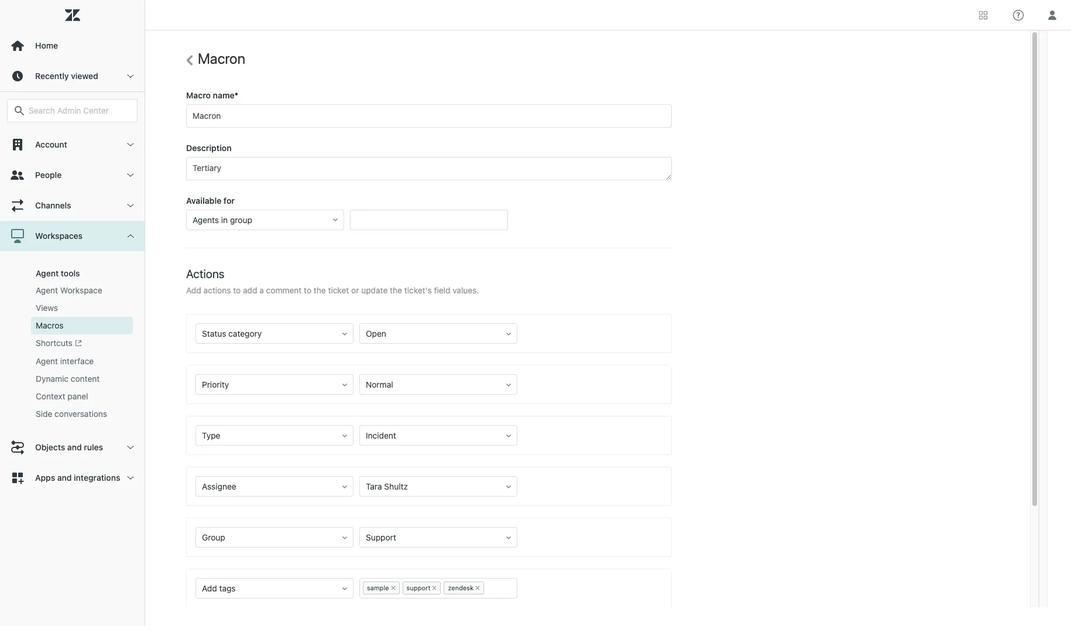 Task type: locate. For each thing, give the bounding box(es) containing it.
tree
[[0, 129, 145, 493]]

rules
[[84, 442, 103, 452]]

3 agent from the top
[[36, 356, 58, 366]]

apps and integrations button
[[0, 463, 145, 493]]

tree containing account
[[0, 129, 145, 493]]

and right apps at the bottom left of the page
[[57, 473, 72, 483]]

macros
[[36, 320, 64, 330]]

and inside objects and rules dropdown button
[[67, 442, 82, 452]]

macros link
[[31, 317, 133, 334]]

None search field
[[1, 99, 143, 122]]

shortcuts element
[[36, 337, 82, 350]]

channels button
[[0, 190, 145, 221]]

dynamic content link
[[31, 370, 133, 388]]

agent up views
[[36, 285, 58, 295]]

tree inside primary element
[[0, 129, 145, 493]]

context panel link
[[31, 388, 133, 405]]

and inside the apps and integrations dropdown button
[[57, 473, 72, 483]]

tools
[[61, 268, 80, 278]]

agent
[[36, 268, 59, 278], [36, 285, 58, 295], [36, 356, 58, 366]]

agent up dynamic
[[36, 356, 58, 366]]

objects
[[35, 442, 65, 452]]

0 vertical spatial agent
[[36, 268, 59, 278]]

primary element
[[0, 0, 145, 626]]

workspace
[[60, 285, 102, 295]]

1 agent from the top
[[36, 268, 59, 278]]

side conversations
[[36, 409, 107, 419]]

macros element
[[36, 320, 64, 331]]

panel
[[68, 391, 88, 401]]

tree item
[[0, 221, 145, 432]]

people
[[35, 170, 62, 180]]

account
[[35, 139, 67, 149]]

0 vertical spatial and
[[67, 442, 82, 452]]

dynamic content element
[[36, 373, 100, 385]]

agent tools element
[[36, 268, 80, 278]]

agent interface element
[[36, 356, 94, 367]]

objects and rules button
[[0, 432, 145, 463]]

1 vertical spatial and
[[57, 473, 72, 483]]

shortcuts
[[36, 338, 73, 348]]

objects and rules
[[35, 442, 103, 452]]

2 agent from the top
[[36, 285, 58, 295]]

tree item containing workspaces
[[0, 221, 145, 432]]

and left rules
[[67, 442, 82, 452]]

home button
[[0, 30, 145, 61]]

shortcuts link
[[31, 334, 133, 353]]

and
[[67, 442, 82, 452], [57, 473, 72, 483]]

context
[[36, 391, 65, 401]]

agent left tools
[[36, 268, 59, 278]]

Search Admin Center field
[[29, 105, 130, 116]]

1 vertical spatial agent
[[36, 285, 58, 295]]

conversations
[[55, 409, 107, 419]]

recently viewed
[[35, 71, 98, 81]]

views element
[[36, 302, 58, 314]]

2 vertical spatial agent
[[36, 356, 58, 366]]



Task type: describe. For each thing, give the bounding box(es) containing it.
agent interface
[[36, 356, 94, 366]]

people button
[[0, 160, 145, 190]]

none search field inside primary element
[[1, 99, 143, 122]]

content
[[71, 374, 100, 384]]

views link
[[31, 299, 133, 317]]

recently
[[35, 71, 69, 81]]

tree item inside primary element
[[0, 221, 145, 432]]

apps and integrations
[[35, 473, 120, 483]]

side
[[36, 409, 52, 419]]

context panel
[[36, 391, 88, 401]]

workspaces group
[[0, 251, 145, 432]]

agent for agent workspace
[[36, 285, 58, 295]]

workspaces button
[[0, 221, 145, 251]]

agent workspace element
[[36, 285, 102, 296]]

side conversations element
[[36, 408, 107, 420]]

and for apps
[[57, 473, 72, 483]]

zendesk products image
[[980, 11, 988, 19]]

workspaces
[[35, 231, 83, 241]]

dynamic
[[36, 374, 69, 384]]

user menu image
[[1045, 7, 1061, 23]]

side conversations link
[[31, 405, 133, 423]]

apps
[[35, 473, 55, 483]]

agent workspace link
[[31, 282, 133, 299]]

home
[[35, 40, 58, 50]]

integrations
[[74, 473, 120, 483]]

agent workspace
[[36, 285, 102, 295]]

viewed
[[71, 71, 98, 81]]

account button
[[0, 129, 145, 160]]

context panel element
[[36, 391, 88, 403]]

agent tools
[[36, 268, 80, 278]]

recently viewed button
[[0, 61, 145, 91]]

agent for agent tools
[[36, 268, 59, 278]]

help image
[[1014, 10, 1024, 20]]

agent for agent interface
[[36, 356, 58, 366]]

dynamic content
[[36, 374, 100, 384]]

and for objects
[[67, 442, 82, 452]]

agent interface link
[[31, 353, 133, 370]]

interface
[[60, 356, 94, 366]]

views
[[36, 303, 58, 313]]

channels
[[35, 200, 71, 210]]



Task type: vqa. For each thing, say whether or not it's contained in the screenshot.
Convert to internal note button
no



